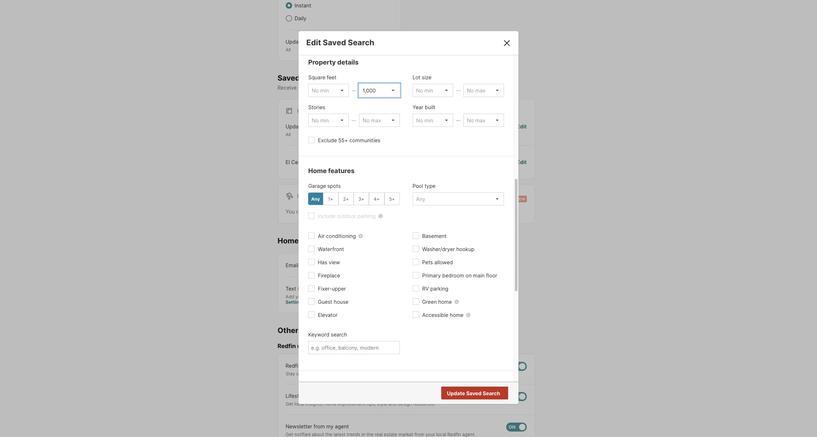 Task type: describe. For each thing, give the bounding box(es) containing it.
basement
[[423, 233, 447, 240]]

1
[[322, 159, 324, 166]]

details
[[338, 59, 359, 66]]

agent. inside newsletter from my agent get notified about the latest trends in the real estate market from your local redfin agent.
[[463, 432, 476, 438]]

updates
[[297, 343, 321, 350]]

style
[[377, 402, 388, 407]]

on for searches
[[362, 85, 368, 91]]

home inside lifestyle & tips get local insights, home improvement tips, style and design resources.
[[325, 402, 337, 407]]

pets
[[423, 260, 433, 266]]

edit saved search element
[[307, 38, 496, 47]]

redfin inside newsletter from my agent get notified about the latest trends in the real estate market from your local redfin agent.
[[448, 432, 461, 438]]

accessible
[[423, 312, 449, 319]]

0 horizontal spatial in
[[339, 294, 342, 300]]

update saved search button
[[442, 388, 509, 400]]

date
[[309, 372, 318, 377]]

in inside newsletter from my agent get notified about the latest trends in the real estate market from your local redfin agent.
[[362, 432, 366, 438]]

email
[[286, 262, 299, 269]]

1 vertical spatial from
[[415, 432, 425, 438]]

design
[[398, 402, 412, 407]]

saved inside saved searches receive timely notifications based on your preferred search filters.
[[278, 74, 300, 83]]

air
[[318, 233, 325, 240]]

floor
[[487, 273, 498, 279]]

and inside lifestyle & tips get local insights, home improvement tips, style and design resources.
[[389, 402, 397, 407]]

0 horizontal spatial your
[[296, 294, 305, 300]]

can
[[296, 209, 305, 215]]

home for accessible home
[[450, 312, 464, 319]]

keyword search
[[309, 332, 347, 339]]

edit for edit saved search
[[307, 38, 321, 47]]

el cerrito test 1
[[286, 159, 324, 166]]

edit for second edit "button" from the top of the page
[[517, 159, 527, 166]]

saved down "1+" option
[[324, 209, 339, 215]]

5+ radio
[[385, 193, 400, 206]]

el
[[286, 159, 290, 166]]

pool
[[413, 183, 424, 190]]

4+ radio
[[369, 193, 385, 206]]

my
[[327, 424, 334, 430]]

1 types from the top
[[305, 39, 319, 45]]

trends
[[347, 432, 361, 438]]

text (sms)
[[286, 286, 313, 292]]

features,
[[365, 372, 384, 377]]

garage spots
[[309, 183, 341, 190]]

edit saved search dialog
[[299, 31, 519, 438]]

tools
[[344, 372, 355, 377]]

cerrito
[[292, 159, 308, 166]]

a
[[424, 372, 427, 377]]

search inside saved searches receive timely notifications based on your preferred search filters.
[[406, 85, 422, 91]]

spots
[[328, 183, 341, 190]]

insights,
[[306, 402, 324, 407]]

&
[[308, 394, 311, 400]]

Daily radio
[[286, 15, 292, 22]]

rent
[[309, 193, 323, 200]]

primary bedroom on main floor
[[423, 273, 498, 279]]

update inside update saved search button
[[447, 391, 466, 398]]

2+
[[343, 196, 349, 202]]

2 update types all from the top
[[286, 124, 319, 137]]

other
[[278, 326, 299, 335]]

redfin updates
[[278, 343, 321, 350]]

4+
[[374, 196, 380, 202]]

redfin news stay up to date on redfin's tools and features, how to buy or sell a home, and connect with an agent.
[[286, 363, 501, 377]]

add your phone number in
[[286, 294, 344, 300]]

outdoor
[[337, 213, 356, 220]]

communities
[[350, 137, 381, 144]]

settings
[[286, 300, 304, 305]]

include
[[318, 213, 336, 220]]

— for lot size
[[457, 88, 461, 93]]

features
[[329, 167, 355, 175]]

0 vertical spatial from
[[314, 424, 325, 430]]

primary
[[423, 273, 441, 279]]

local inside newsletter from my agent get notified about the latest trends in the real estate market from your local redfin agent.
[[437, 432, 447, 438]]

rv parking
[[423, 286, 449, 292]]

1 to from the left
[[303, 372, 308, 377]]

square
[[309, 74, 326, 81]]

buy
[[401, 372, 409, 377]]

you
[[286, 209, 295, 215]]

redfin's
[[326, 372, 343, 377]]

agent
[[335, 424, 349, 430]]

3+ radio
[[354, 193, 369, 206]]

rv
[[423, 286, 429, 292]]

1 vertical spatial searches
[[340, 209, 363, 215]]

redfin for redfin news stay up to date on redfin's tools and features, how to buy or sell a home, and connect with an agent.
[[286, 363, 301, 370]]

search for update saved search
[[483, 391, 501, 398]]

square feet
[[309, 74, 337, 81]]

1 vertical spatial update
[[286, 124, 304, 130]]

tips,
[[367, 402, 376, 407]]

daily
[[295, 15, 307, 22]]

0 horizontal spatial and
[[356, 372, 364, 377]]

no
[[475, 391, 482, 398]]

Instant radio
[[286, 2, 292, 9]]

filters.
[[424, 85, 439, 91]]

lifestyle & tips get local insights, home improvement tips, style and design resources.
[[286, 394, 436, 407]]

exclude 55+ communities
[[318, 137, 381, 144]]

guest
[[318, 299, 333, 306]]

instant
[[295, 2, 312, 9]]

home features
[[309, 167, 355, 175]]

1 vertical spatial parking
[[431, 286, 449, 292]]

1 edit button from the top
[[517, 123, 527, 138]]

lot size
[[413, 74, 432, 81]]

add
[[286, 294, 295, 300]]

with
[[470, 372, 479, 377]]

for
[[403, 209, 410, 215]]

test
[[310, 159, 320, 166]]

stories
[[309, 104, 326, 111]]

account settings link
[[286, 294, 362, 305]]

e.g. office, balcony, modern text field
[[311, 345, 397, 352]]

home for home tours
[[278, 237, 299, 246]]

receive
[[278, 85, 297, 91]]

fixer-
[[318, 286, 332, 292]]

pets allowed
[[423, 260, 453, 266]]

home tours
[[278, 237, 320, 246]]

results
[[483, 391, 500, 398]]

conditioning
[[326, 233, 356, 240]]

2 types from the top
[[305, 124, 319, 130]]

elevator
[[318, 312, 338, 319]]

number
[[321, 294, 337, 300]]

2 to from the left
[[396, 372, 400, 377]]

market
[[399, 432, 414, 438]]

latest
[[334, 432, 346, 438]]

2 edit button from the top
[[517, 159, 527, 166]]



Task type: vqa. For each thing, say whether or not it's contained in the screenshot.


Task type: locate. For each thing, give the bounding box(es) containing it.
1 horizontal spatial your
[[370, 85, 381, 91]]

1 for from the top
[[297, 108, 308, 115]]

home,
[[428, 372, 441, 377]]

saved up property details
[[323, 38, 346, 47]]

search up e.g. office, balcony, modern 'text box'
[[331, 332, 347, 339]]

1 vertical spatial get
[[286, 432, 294, 438]]

2 the from the left
[[367, 432, 374, 438]]

1 vertical spatial in
[[362, 432, 366, 438]]

1 horizontal spatial searches
[[340, 209, 363, 215]]

types up property
[[305, 39, 319, 45]]

up
[[297, 372, 302, 377]]

2+ radio
[[339, 193, 354, 206]]

home up accessible home
[[439, 299, 452, 306]]

0 vertical spatial searches
[[302, 74, 336, 83]]

0 vertical spatial edit
[[307, 38, 321, 47]]

0 horizontal spatial from
[[314, 424, 325, 430]]

2 vertical spatial on
[[320, 372, 325, 377]]

agent. inside redfin news stay up to date on redfin's tools and features, how to buy or sell a home, and connect with an agent.
[[487, 372, 501, 377]]

1 horizontal spatial in
[[362, 432, 366, 438]]

0 horizontal spatial searches
[[302, 74, 336, 83]]

1 vertical spatial search
[[483, 391, 501, 398]]

phone
[[306, 294, 320, 300]]

to left buy
[[396, 372, 400, 377]]

the left real
[[367, 432, 374, 438]]

in
[[339, 294, 342, 300], [362, 432, 366, 438]]

and right home,
[[443, 372, 451, 377]]

2 vertical spatial edit
[[517, 159, 527, 166]]

0 vertical spatial redfin
[[278, 343, 296, 350]]

update down connect
[[447, 391, 466, 398]]

0 vertical spatial for
[[297, 108, 308, 115]]

home right insights,
[[325, 402, 337, 407]]

searches down 2+ radio
[[340, 209, 363, 215]]

1 horizontal spatial and
[[389, 402, 397, 407]]

types down for sale
[[305, 124, 319, 130]]

sale
[[309, 108, 322, 115]]

option group containing any
[[308, 193, 400, 206]]

washer/dryer hookup
[[423, 246, 475, 253]]

2 vertical spatial home
[[325, 402, 337, 407]]

1 vertical spatial types
[[305, 124, 319, 130]]

lifestyle
[[286, 394, 306, 400]]

the down my at bottom
[[326, 432, 333, 438]]

notified
[[295, 432, 311, 438]]

1 all from the top
[[286, 47, 291, 52]]

for sale
[[297, 108, 322, 115]]

for for for sale
[[297, 108, 308, 115]]

searches up notifications
[[302, 74, 336, 83]]

option group
[[308, 193, 400, 206]]

edit
[[307, 38, 321, 47], [517, 124, 527, 130], [517, 159, 527, 166]]

2 horizontal spatial your
[[426, 432, 435, 438]]

1 vertical spatial redfin
[[286, 363, 301, 370]]

1 vertical spatial edit button
[[517, 159, 527, 166]]

your right the market on the bottom of the page
[[426, 432, 435, 438]]

waterfront
[[318, 246, 344, 253]]

in down upper
[[339, 294, 342, 300]]

bedroom
[[443, 273, 465, 279]]

searches
[[302, 74, 336, 83], [340, 209, 363, 215]]

1 get from the top
[[286, 402, 294, 407]]

preferred
[[382, 85, 405, 91]]

search up "details"
[[348, 38, 375, 47]]

stay
[[286, 372, 295, 377]]

0 vertical spatial in
[[339, 294, 342, 300]]

notifications
[[315, 85, 344, 91]]

2 get from the top
[[286, 432, 294, 438]]

get down newsletter
[[286, 432, 294, 438]]

searches inside saved searches receive timely notifications based on your preferred search filters.
[[302, 74, 336, 83]]

2 horizontal spatial on
[[466, 273, 472, 279]]

sell
[[416, 372, 423, 377]]

update
[[286, 39, 304, 45], [286, 124, 304, 130], [447, 391, 466, 398]]

cost/finance
[[309, 382, 350, 390]]

to right the up at the bottom of the page
[[303, 372, 308, 377]]

0 horizontal spatial home
[[278, 237, 299, 246]]

or
[[410, 372, 415, 377]]

0 horizontal spatial parking
[[358, 213, 376, 220]]

update types all down for sale
[[286, 124, 319, 137]]

on
[[362, 85, 368, 91], [466, 273, 472, 279], [320, 372, 325, 377]]

5+
[[390, 196, 395, 202]]

about
[[312, 432, 324, 438]]

search inside edit saved search dialog
[[331, 332, 347, 339]]

0 vertical spatial update types all
[[286, 39, 319, 52]]

0 horizontal spatial search
[[348, 38, 375, 47]]

1 update types all from the top
[[286, 39, 319, 52]]

parking up green home
[[431, 286, 449, 292]]

on inside saved searches receive timely notifications based on your preferred search filters.
[[362, 85, 368, 91]]

newsletter
[[286, 424, 312, 430]]

—
[[352, 88, 357, 93], [457, 88, 461, 93], [352, 118, 357, 123], [457, 118, 461, 123]]

2 horizontal spatial and
[[443, 372, 451, 377]]

in right trends
[[362, 432, 366, 438]]

0 vertical spatial edit button
[[517, 123, 527, 138]]

1 vertical spatial on
[[466, 273, 472, 279]]

list box
[[309, 84, 349, 97], [359, 84, 400, 97], [413, 84, 454, 97], [464, 84, 505, 97], [309, 114, 349, 127], [359, 114, 400, 127], [413, 114, 454, 127], [464, 114, 505, 127], [413, 193, 505, 206]]

update down for sale
[[286, 124, 304, 130]]

home left tours
[[278, 237, 299, 246]]

0 vertical spatial parking
[[358, 213, 376, 220]]

update down daily option
[[286, 39, 304, 45]]

search for edit saved search
[[348, 38, 375, 47]]

home right accessible
[[450, 312, 464, 319]]

None checkbox
[[507, 393, 527, 402], [507, 423, 527, 432], [507, 393, 527, 402], [507, 423, 527, 432]]

update types all
[[286, 39, 319, 52], [286, 124, 319, 137]]

main
[[474, 273, 485, 279]]

local inside lifestyle & tips get local insights, home improvement tips, style and design resources.
[[295, 402, 305, 407]]

while
[[364, 209, 377, 215]]

redfin inside redfin news stay up to date on redfin's tools and features, how to buy or sell a home, and connect with an agent.
[[286, 363, 301, 370]]

— for year built
[[457, 118, 461, 123]]

1 vertical spatial agent.
[[463, 432, 476, 438]]

tips
[[313, 394, 322, 400]]

green
[[423, 299, 437, 306]]

1 vertical spatial local
[[437, 432, 447, 438]]

accessible home
[[423, 312, 464, 319]]

— for stories
[[352, 118, 357, 123]]

0 horizontal spatial the
[[326, 432, 333, 438]]

redfin
[[278, 343, 296, 350], [286, 363, 301, 370], [448, 432, 461, 438]]

search
[[406, 85, 422, 91], [331, 332, 347, 339]]

feet
[[327, 74, 337, 81]]

saved inside button
[[467, 391, 482, 398]]

1 horizontal spatial parking
[[431, 286, 449, 292]]

saved
[[323, 38, 346, 47], [278, 74, 300, 83], [324, 209, 339, 215], [467, 391, 482, 398]]

3+
[[359, 196, 365, 202]]

and right the style
[[389, 402, 397, 407]]

green home
[[423, 299, 452, 306]]

1 vertical spatial update types all
[[286, 124, 319, 137]]

0 vertical spatial all
[[286, 47, 291, 52]]

1 horizontal spatial search
[[406, 85, 422, 91]]

an
[[481, 372, 486, 377]]

keyword
[[309, 332, 330, 339]]

no results button
[[467, 388, 508, 401]]

hookup
[[457, 246, 475, 253]]

0 vertical spatial search
[[406, 85, 422, 91]]

1 horizontal spatial agent.
[[487, 372, 501, 377]]

tours
[[301, 237, 320, 246]]

your up settings
[[296, 294, 305, 300]]

redfin for redfin updates
[[278, 343, 296, 350]]

saved up receive in the top of the page
[[278, 74, 300, 83]]

include outdoor parking
[[318, 213, 376, 220]]

0 vertical spatial get
[[286, 402, 294, 407]]

fireplace
[[318, 273, 340, 279]]

your inside saved searches receive timely notifications based on your preferred search filters.
[[370, 85, 381, 91]]

1 vertical spatial home
[[450, 312, 464, 319]]

2 vertical spatial redfin
[[448, 432, 461, 438]]

has
[[318, 260, 328, 266]]

home down test in the left top of the page
[[309, 167, 327, 175]]

0 vertical spatial local
[[295, 402, 305, 407]]

type
[[425, 183, 436, 190]]

exclude
[[318, 137, 337, 144]]

from
[[314, 424, 325, 430], [415, 432, 425, 438]]

0 vertical spatial your
[[370, 85, 381, 91]]

connect
[[452, 372, 469, 377]]

0 vertical spatial agent.
[[487, 372, 501, 377]]

for left rent
[[297, 193, 308, 200]]

1 horizontal spatial home
[[309, 167, 327, 175]]

for left sale
[[297, 108, 308, 115]]

on for news
[[320, 372, 325, 377]]

washer/dryer
[[423, 246, 455, 253]]

on right based
[[362, 85, 368, 91]]

2 vertical spatial your
[[426, 432, 435, 438]]

edit inside dialog
[[307, 38, 321, 47]]

0 vertical spatial update
[[286, 39, 304, 45]]

1 vertical spatial your
[[296, 294, 305, 300]]

0 vertical spatial on
[[362, 85, 368, 91]]

1 vertical spatial all
[[286, 132, 291, 137]]

1+ radio
[[323, 193, 339, 206]]

property details
[[309, 59, 359, 66]]

account
[[344, 294, 362, 300]]

2 vertical spatial update
[[447, 391, 466, 398]]

on inside redfin news stay up to date on redfin's tools and features, how to buy or sell a home, and connect with an agent.
[[320, 372, 325, 377]]

search inside button
[[483, 391, 501, 398]]

size
[[422, 74, 432, 81]]

and right tools
[[356, 372, 364, 377]]

55+
[[339, 137, 348, 144]]

saved left results
[[467, 391, 482, 398]]

home inside edit saved search dialog
[[309, 167, 327, 175]]

(sms)
[[298, 286, 313, 292]]

emails
[[300, 326, 324, 335]]

you can create saved searches while searching for
[[286, 209, 412, 215]]

0 horizontal spatial agent.
[[463, 432, 476, 438]]

get inside lifestyle & tips get local insights, home improvement tips, style and design resources.
[[286, 402, 294, 407]]

1 vertical spatial search
[[331, 332, 347, 339]]

all down daily option
[[286, 47, 291, 52]]

from right the market on the bottom of the page
[[415, 432, 425, 438]]

0 vertical spatial home
[[439, 299, 452, 306]]

on right date
[[320, 372, 325, 377]]

your left preferred
[[370, 85, 381, 91]]

lot
[[413, 74, 421, 81]]

your inside newsletter from my agent get notified about the latest trends in the real estate market from your local redfin agent.
[[426, 432, 435, 438]]

2 for from the top
[[297, 193, 308, 200]]

create
[[307, 209, 322, 215]]

1 horizontal spatial search
[[483, 391, 501, 398]]

1 vertical spatial for
[[297, 193, 308, 200]]

search down lot
[[406, 85, 422, 91]]

1 vertical spatial edit
[[517, 124, 527, 130]]

parking down 3+ option
[[358, 213, 376, 220]]

0 horizontal spatial local
[[295, 402, 305, 407]]

0 vertical spatial home
[[309, 167, 327, 175]]

1+
[[328, 196, 334, 202]]

based
[[346, 85, 361, 91]]

on inside edit saved search dialog
[[466, 273, 472, 279]]

on left main
[[466, 273, 472, 279]]

1 horizontal spatial from
[[415, 432, 425, 438]]

get inside newsletter from my agent get notified about the latest trends in the real estate market from your local redfin agent.
[[286, 432, 294, 438]]

Any radio
[[308, 193, 324, 206]]

0 horizontal spatial to
[[303, 372, 308, 377]]

improvement
[[338, 402, 366, 407]]

— for square feet
[[352, 88, 357, 93]]

0 vertical spatial types
[[305, 39, 319, 45]]

edit button
[[517, 123, 527, 138], [517, 159, 527, 166]]

0 vertical spatial search
[[348, 38, 375, 47]]

get down lifestyle
[[286, 402, 294, 407]]

1 vertical spatial home
[[278, 237, 299, 246]]

2 all from the top
[[286, 132, 291, 137]]

guest house
[[318, 299, 349, 306]]

for rent
[[297, 193, 323, 200]]

agent.
[[487, 372, 501, 377], [463, 432, 476, 438]]

all up el
[[286, 132, 291, 137]]

from up about
[[314, 424, 325, 430]]

property
[[309, 59, 336, 66]]

search right no
[[483, 391, 501, 398]]

1 horizontal spatial to
[[396, 372, 400, 377]]

search
[[348, 38, 375, 47], [483, 391, 501, 398]]

1 horizontal spatial on
[[362, 85, 368, 91]]

year built
[[413, 104, 436, 111]]

home for home features
[[309, 167, 327, 175]]

0 horizontal spatial on
[[320, 372, 325, 377]]

option group inside edit saved search dialog
[[308, 193, 400, 206]]

for for for rent
[[297, 193, 308, 200]]

saved searches receive timely notifications based on your preferred search filters.
[[278, 74, 439, 91]]

update types all up property
[[286, 39, 319, 52]]

0 horizontal spatial search
[[331, 332, 347, 339]]

home for green home
[[439, 299, 452, 306]]

1 the from the left
[[326, 432, 333, 438]]

1 horizontal spatial local
[[437, 432, 447, 438]]

None checkbox
[[507, 363, 527, 372]]

1 horizontal spatial the
[[367, 432, 374, 438]]

edit for 1st edit "button" from the top
[[517, 124, 527, 130]]



